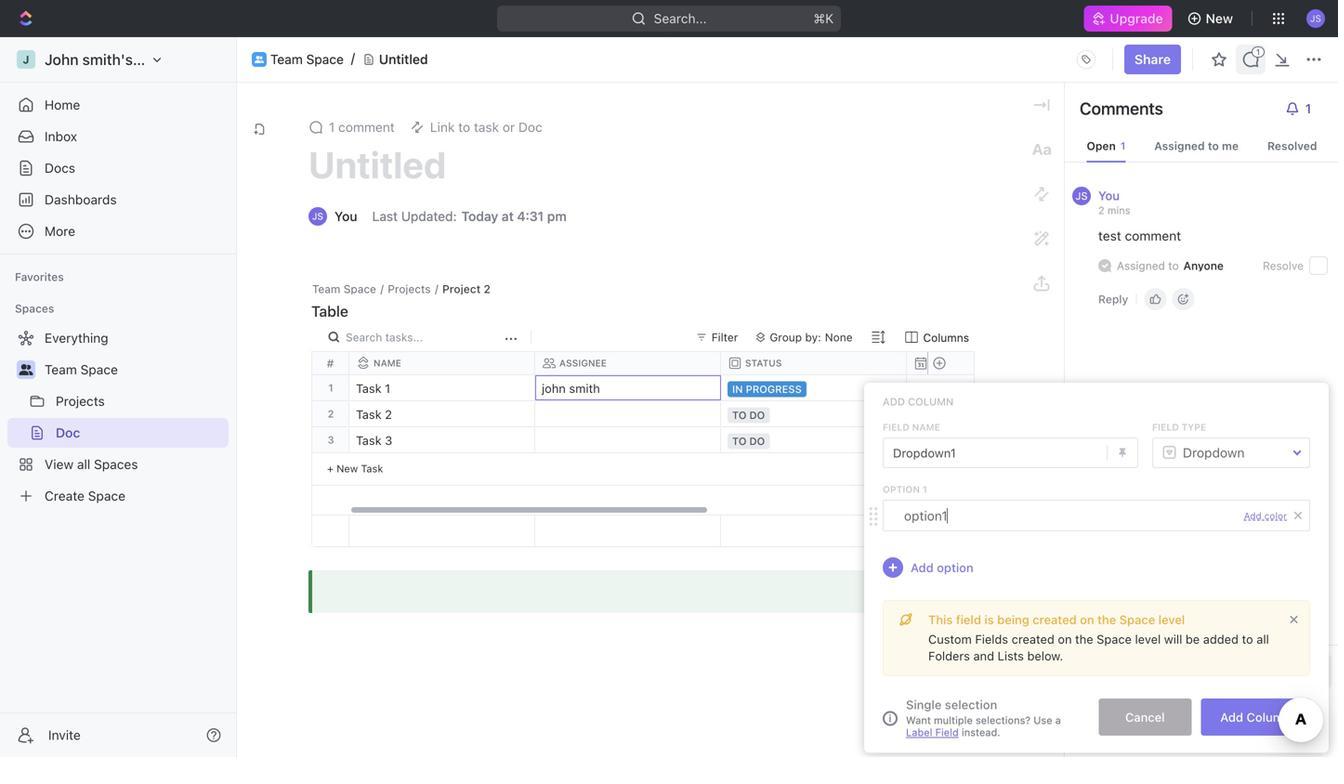 Task type: locate. For each thing, give the bounding box(es) containing it.
row group up option
[[927, 516, 974, 546]]

you for you
[[335, 209, 357, 224]]

2
[[1098, 204, 1105, 217], [484, 283, 491, 296], [385, 407, 392, 421], [328, 408, 334, 420]]

task for task 3
[[356, 434, 382, 447]]

2 horizontal spatial js
[[1310, 13, 1321, 24]]

field left type
[[1152, 422, 1179, 433]]

2 to do from the top
[[732, 435, 765, 447]]

1 vertical spatial on
[[1058, 632, 1072, 646]]

projects inside sidebar navigation
[[56, 394, 105, 409]]

0 horizontal spatial 3
[[328, 434, 334, 446]]

assigned down the test comment
[[1117, 259, 1165, 272]]

row containing name
[[349, 352, 1279, 375]]

more
[[45, 223, 75, 239]]

1 horizontal spatial column
[[1247, 710, 1291, 724]]

0 horizontal spatial add column
[[883, 396, 954, 408]]

1 vertical spatial to do cell
[[721, 427, 907, 453]]

project
[[442, 283, 481, 296]]

team up the table
[[312, 283, 340, 296]]

1 horizontal spatial 3
[[385, 434, 392, 447]]

2 left task 2
[[328, 408, 334, 420]]

do for task 3
[[749, 435, 765, 447]]

team space down the everything
[[45, 362, 118, 377]]

tree containing everything
[[7, 323, 229, 511]]

press space to select this row. row containing 2
[[312, 401, 349, 427]]

field down multiple at bottom
[[935, 727, 959, 739]]

spaces up create space "link"
[[94, 457, 138, 472]]

team space link up the projects link
[[45, 355, 225, 385]]

0 vertical spatial new
[[1206, 11, 1233, 26]]

0 horizontal spatial team space link
[[45, 355, 225, 385]]

projects
[[388, 283, 431, 296], [56, 394, 105, 409]]

option 1
[[883, 484, 927, 495]]

add column down added
[[1220, 710, 1291, 724]]

/ up search tasks...
[[380, 283, 384, 296]]

1 vertical spatial do
[[749, 435, 765, 447]]

you inside you 2 mins
[[1098, 189, 1120, 203]]

untitled down 1 comment at the top
[[309, 143, 446, 186]]

1 horizontal spatial new
[[1206, 11, 1233, 26]]

john
[[45, 51, 79, 68]]

2 right project
[[484, 283, 491, 296]]

2 horizontal spatial field
[[1152, 422, 1179, 433]]

new inside grid
[[337, 463, 358, 475]]

0 vertical spatial to do
[[732, 409, 765, 421]]

option
[[883, 484, 920, 495]]

1 button
[[1278, 94, 1324, 124]]

sidebar navigation
[[0, 37, 241, 757]]

in progress
[[732, 383, 802, 395]]

you for you 2 mins
[[1098, 189, 1120, 203]]

team right user group icon
[[45, 362, 77, 377]]

john smith cell
[[535, 375, 721, 401]]

comment left the link
[[338, 119, 395, 135]]

field type
[[1152, 422, 1206, 433]]

to do for task 2
[[732, 409, 765, 421]]

2 horizontal spatial team
[[312, 283, 340, 296]]

name button
[[349, 357, 535, 370]]

team space / projects / project 2 table
[[311, 283, 491, 320]]

1 horizontal spatial spaces
[[94, 457, 138, 472]]

comment for 1 comment
[[338, 119, 395, 135]]

1 vertical spatial team space
[[45, 362, 118, 377]]

task up task 2
[[356, 381, 382, 395]]

doc up view
[[56, 425, 80, 440]]

all right view
[[77, 457, 90, 472]]

2 / from the left
[[435, 283, 438, 296]]

0 horizontal spatial column
[[908, 396, 954, 408]]

0 vertical spatial js
[[1310, 13, 1321, 24]]

task
[[474, 119, 499, 135]]

doc inside tree
[[56, 425, 80, 440]]

j
[[23, 53, 29, 66]]

team space link right user group image
[[270, 52, 344, 67]]

add column up field name
[[883, 396, 954, 408]]

team
[[270, 52, 303, 67], [312, 283, 340, 296], [45, 362, 77, 377]]

on up below.
[[1058, 632, 1072, 646]]

0 vertical spatial team
[[270, 52, 303, 67]]

1 vertical spatial doc
[[56, 425, 80, 440]]

js left last
[[312, 211, 323, 222]]

2 vertical spatial js
[[312, 211, 323, 222]]

spaces down favorites
[[15, 302, 54, 315]]

task down task 1
[[356, 407, 382, 421]]

js
[[1310, 13, 1321, 24], [1076, 190, 1088, 202], [312, 211, 323, 222]]

press space to select this row. row
[[312, 375, 349, 401], [349, 375, 1279, 401], [927, 375, 974, 401], [312, 401, 349, 427], [349, 401, 1279, 427], [312, 427, 349, 453], [349, 427, 1279, 453], [349, 516, 1279, 547]]

0 vertical spatial on
[[1080, 613, 1094, 627]]

row group
[[312, 375, 349, 486], [349, 375, 1279, 515], [927, 516, 974, 546]]

dashboards link
[[7, 185, 229, 215]]

task down task 2
[[356, 434, 382, 447]]

0 vertical spatial untitled
[[379, 52, 428, 67]]

0 horizontal spatial comment
[[338, 119, 395, 135]]

js left you 2 mins
[[1076, 190, 1088, 202]]

favorites
[[15, 270, 64, 283]]

add color
[[1244, 511, 1287, 521]]

level left will
[[1135, 632, 1161, 646]]

view all spaces link
[[7, 450, 225, 480]]

0 horizontal spatial new
[[337, 463, 358, 475]]

test comment
[[1098, 228, 1181, 243]]

0 horizontal spatial team
[[45, 362, 77, 377]]

2 vertical spatial team
[[45, 362, 77, 377]]

or
[[503, 119, 515, 135]]

1 vertical spatial you
[[335, 209, 357, 224]]

none
[[825, 331, 853, 344]]

0 horizontal spatial on
[[1058, 632, 1072, 646]]

press space to select this row. row containing task 2
[[349, 401, 1279, 427]]

group
[[770, 331, 802, 344]]

to do
[[732, 409, 765, 421], [732, 435, 765, 447]]

cell
[[907, 375, 1093, 401], [535, 401, 721, 427], [907, 401, 1093, 427], [535, 427, 721, 453], [907, 427, 1093, 453]]

name
[[374, 358, 401, 368]]

1 horizontal spatial team space link
[[270, 52, 344, 67]]

you
[[1098, 189, 1120, 203], [335, 209, 357, 224]]

more button
[[7, 217, 229, 246]]

0 vertical spatial team space link
[[270, 52, 344, 67]]

column inside button
[[1247, 710, 1291, 724]]

0 vertical spatial doc
[[518, 119, 542, 135]]

row group down status dropdown button
[[349, 375, 1279, 515]]

1 horizontal spatial projects
[[388, 283, 431, 296]]

anyone
[[1184, 259, 1224, 272]]

0 vertical spatial column
[[908, 396, 954, 408]]

team inside team space / projects / project 2 table
[[312, 283, 340, 296]]

doc
[[518, 119, 542, 135], [56, 425, 80, 440]]

john smith's workspace, , element
[[17, 50, 35, 69]]

name column header
[[349, 352, 539, 375]]

upgrade
[[1110, 11, 1163, 26]]

js button
[[1301, 4, 1331, 33]]

/ left project
[[435, 283, 438, 296]]

comment up assigned to anyone
[[1125, 228, 1181, 243]]

projects down the everything
[[56, 394, 105, 409]]

1 vertical spatial the
[[1075, 632, 1093, 646]]

1 horizontal spatial on
[[1080, 613, 1094, 627]]

cell for task 2
[[907, 401, 1093, 427]]

on right being
[[1080, 613, 1094, 627]]

0 vertical spatial do
[[749, 409, 765, 421]]

team space right user group image
[[270, 52, 344, 67]]

user group image
[[255, 56, 264, 63]]

js up 1 dropdown button
[[1310, 13, 1321, 24]]

0 vertical spatial level
[[1159, 613, 1185, 627]]

0 vertical spatial add column
[[883, 396, 954, 408]]

0 vertical spatial all
[[77, 457, 90, 472]]

2 do from the top
[[749, 435, 765, 447]]

row
[[349, 352, 1279, 375]]

grid containing task 1
[[312, 352, 1279, 547]]

0 vertical spatial to do cell
[[721, 401, 907, 427]]

team inside tree
[[45, 362, 77, 377]]

0 horizontal spatial the
[[1075, 632, 1093, 646]]

new inside new button
[[1206, 11, 1233, 26]]

1 vertical spatial team
[[312, 283, 340, 296]]

0 horizontal spatial /
[[380, 283, 384, 296]]

press space to select this row. row containing task 3
[[349, 427, 1279, 453]]

created
[[1033, 613, 1077, 627], [1012, 632, 1055, 646]]

add down added
[[1220, 710, 1243, 724]]

row group left 'task 3'
[[312, 375, 349, 486]]

untitled up 1 comment at the top
[[379, 52, 428, 67]]

projects up tasks...
[[388, 283, 431, 296]]

1 vertical spatial to do
[[732, 435, 765, 447]]

1 do from the top
[[749, 409, 765, 421]]

new right upgrade
[[1206, 11, 1233, 26]]

1 horizontal spatial team
[[270, 52, 303, 67]]

1 horizontal spatial team space
[[270, 52, 344, 67]]

1 vertical spatial all
[[1257, 632, 1269, 646]]

task 1
[[356, 381, 390, 395]]

2 inside you 2 mins
[[1098, 204, 1105, 217]]

i
[[889, 713, 892, 725]]

1 vertical spatial comment
[[1125, 228, 1181, 243]]

assigned left me
[[1154, 139, 1205, 152]]

upgrade link
[[1084, 6, 1172, 32]]

team space
[[270, 52, 344, 67], [45, 362, 118, 377]]

1 horizontal spatial you
[[1098, 189, 1120, 203]]

you up "mins"
[[1098, 189, 1120, 203]]

invite
[[48, 728, 81, 743]]

Enter name... text field
[[883, 438, 1138, 468]]

press space to select this row. row containing 1
[[312, 375, 349, 401]]

create
[[45, 488, 85, 504]]

to do cell for task 2
[[721, 401, 907, 427]]

press space to select this row. row containing task 1
[[349, 375, 1279, 401]]

3 down task 2
[[385, 434, 392, 447]]

comment for test comment
[[1125, 228, 1181, 243]]

0 vertical spatial comment
[[338, 119, 395, 135]]

task for task 2
[[356, 407, 382, 421]]

0 horizontal spatial team space
[[45, 362, 118, 377]]

row group containing task 1
[[349, 375, 1279, 515]]

1
[[1256, 48, 1260, 56], [1305, 101, 1312, 116], [329, 119, 335, 135], [1121, 140, 1126, 152], [385, 381, 390, 395], [328, 382, 333, 394], [923, 484, 927, 495]]

home
[[45, 97, 80, 112]]

field name
[[883, 422, 940, 433]]

grid
[[312, 352, 1279, 547]]

team space for user group icon's team space link
[[45, 362, 118, 377]]

1 horizontal spatial add column
[[1220, 710, 1291, 724]]

fields
[[975, 632, 1008, 646]]

0 vertical spatial assigned
[[1154, 139, 1205, 152]]

0 horizontal spatial doc
[[56, 425, 80, 440]]

1 to do cell from the top
[[721, 401, 907, 427]]

0 horizontal spatial field
[[883, 422, 910, 433]]

add up field name
[[883, 396, 905, 408]]

0 horizontal spatial all
[[77, 457, 90, 472]]

link to task or doc button
[[402, 114, 550, 140]]

dashboards
[[45, 192, 117, 207]]

by:
[[805, 331, 821, 344]]

add column
[[883, 396, 954, 408], [1220, 710, 1291, 724]]

2 inside team space / projects / project 2 table
[[484, 283, 491, 296]]

2 inside the 'press space to select this row.' row
[[385, 407, 392, 421]]

0 vertical spatial projects
[[388, 283, 431, 296]]

task for task 1
[[356, 381, 382, 395]]

2 left "mins"
[[1098, 204, 1105, 217]]

doc right or
[[518, 119, 542, 135]]

task 3
[[356, 434, 392, 447]]

1 comment
[[329, 119, 395, 135]]

open 1
[[1087, 139, 1126, 152]]

team space inside tree
[[45, 362, 118, 377]]

pm
[[547, 209, 567, 224]]

today
[[461, 209, 498, 224]]

1 horizontal spatial all
[[1257, 632, 1269, 646]]

3 left 'task 3'
[[328, 434, 334, 446]]

0 vertical spatial you
[[1098, 189, 1120, 203]]

1 vertical spatial new
[[337, 463, 358, 475]]

2 to do cell from the top
[[721, 427, 907, 453]]

1 vertical spatial projects
[[56, 394, 105, 409]]

this field is being created on the space level custom fields created on the space level will be added to all folders and lists below.
[[928, 613, 1269, 663]]

docs
[[45, 160, 75, 176]]

2 inside 1 2 3
[[328, 408, 334, 420]]

comments
[[1080, 99, 1163, 118]]

projects link
[[56, 387, 225, 416]]

john
[[542, 381, 566, 395]]

/
[[380, 283, 384, 296], [435, 283, 438, 296]]

team right user group image
[[270, 52, 303, 67]]

task
[[356, 381, 382, 395], [356, 407, 382, 421], [356, 434, 382, 447], [361, 463, 383, 475]]

is
[[985, 613, 994, 627]]

field inside single selection want multiple selections? use a label field instead.
[[935, 727, 959, 739]]

tree
[[7, 323, 229, 511]]

1 to do from the top
[[732, 409, 765, 421]]

all right added
[[1257, 632, 1269, 646]]

team space link
[[270, 52, 344, 67], [45, 355, 225, 385]]

1 vertical spatial js
[[1076, 190, 1088, 202]]

0 vertical spatial spaces
[[15, 302, 54, 315]]

row group containing 1 2 3
[[312, 375, 349, 486]]

untitled
[[379, 52, 428, 67], [309, 143, 446, 186]]

1 vertical spatial team space link
[[45, 355, 225, 385]]

4:31
[[517, 209, 544, 224]]

team for user group icon's team space link
[[45, 362, 77, 377]]

smith's
[[82, 51, 133, 68]]

1 vertical spatial column
[[1247, 710, 1291, 724]]

2 for 1 2 3
[[328, 408, 334, 420]]

to
[[458, 119, 470, 135], [1208, 139, 1219, 152], [1168, 259, 1179, 272], [732, 409, 747, 421], [732, 435, 747, 447], [1242, 632, 1253, 646]]

1 horizontal spatial /
[[435, 283, 438, 296]]

2 up 'task 3'
[[385, 407, 392, 421]]

to do for task 3
[[732, 435, 765, 447]]

assigned to anyone
[[1117, 259, 1224, 272]]

1 horizontal spatial field
[[935, 727, 959, 739]]

new down 'task 3'
[[337, 463, 358, 475]]

0 horizontal spatial you
[[335, 209, 357, 224]]

0 horizontal spatial projects
[[56, 394, 105, 409]]

1 vertical spatial add column
[[1220, 710, 1291, 724]]

new for new task
[[337, 463, 358, 475]]

to inside dropdown button
[[458, 119, 470, 135]]

level up will
[[1159, 613, 1185, 627]]

1 horizontal spatial comment
[[1125, 228, 1181, 243]]

1 vertical spatial assigned
[[1117, 259, 1165, 272]]

2 for you 2 mins
[[1098, 204, 1105, 217]]

0 vertical spatial team space
[[270, 52, 344, 67]]

to do cell
[[721, 401, 907, 427], [721, 427, 907, 453]]

1 horizontal spatial doc
[[518, 119, 542, 135]]

you left last
[[335, 209, 357, 224]]

field for field name
[[883, 422, 910, 433]]

tree inside sidebar navigation
[[7, 323, 229, 511]]

view
[[45, 457, 74, 472]]

resolve
[[1263, 259, 1304, 272]]

0 vertical spatial the
[[1098, 613, 1116, 627]]

1 vertical spatial spaces
[[94, 457, 138, 472]]

user group image
[[19, 364, 33, 375]]

single
[[906, 698, 942, 712]]

3
[[385, 434, 392, 447], [328, 434, 334, 446]]

field left name
[[883, 422, 910, 433]]

folders
[[928, 649, 970, 663]]

status
[[745, 358, 782, 368]]



Task type: describe. For each thing, give the bounding box(es) containing it.
doc link
[[56, 418, 225, 448]]

0 horizontal spatial spaces
[[15, 302, 54, 315]]

assignee column header
[[535, 352, 725, 375]]

1 vertical spatial level
[[1135, 632, 1161, 646]]

space inside team space / projects / project 2 table
[[344, 283, 376, 296]]

space inside "link"
[[88, 488, 125, 504]]

field
[[956, 613, 981, 627]]

team space link for user group image
[[270, 52, 344, 67]]

last updated: today at 4:31 pm
[[372, 209, 567, 224]]

selections?
[[976, 715, 1031, 727]]

team space link for user group icon
[[45, 355, 225, 385]]

instead.
[[962, 727, 1000, 739]]

1 vertical spatial created
[[1012, 632, 1055, 646]]

this
[[928, 613, 953, 627]]

⌘k
[[813, 11, 834, 26]]

anyone button
[[1179, 259, 1224, 272]]

3 inside the 'press space to select this row.' row
[[385, 434, 392, 447]]

john smith
[[542, 381, 600, 395]]

press space to select this row. row containing 3
[[312, 427, 349, 453]]

projects inside team space / projects / project 2 table
[[388, 283, 431, 296]]

use
[[1034, 715, 1052, 727]]

assigned for assigned to me
[[1154, 139, 1205, 152]]

columns button
[[892, 326, 975, 348]]

new task
[[337, 463, 383, 475]]

add left option
[[911, 561, 934, 575]]

option
[[937, 561, 974, 575]]

assignee button
[[535, 357, 721, 370]]

1 2 3
[[328, 382, 334, 446]]

updated:
[[401, 209, 457, 224]]

test
[[1098, 228, 1121, 243]]

1 inside dropdown button
[[1305, 101, 1312, 116]]

everything link
[[7, 323, 225, 353]]

name
[[912, 422, 940, 433]]

add option
[[911, 561, 974, 575]]

all inside sidebar navigation
[[77, 457, 90, 472]]

1 / from the left
[[380, 283, 384, 296]]

team for user group image's team space link
[[270, 52, 303, 67]]

john smith's workspace
[[45, 51, 214, 68]]

dropdown
[[1183, 445, 1245, 460]]

new for new
[[1206, 11, 1233, 26]]

add color button
[[1244, 511, 1287, 521]]

being
[[997, 613, 1029, 627]]

add column button
[[1201, 699, 1310, 736]]

1 horizontal spatial the
[[1098, 613, 1116, 627]]

search...
[[654, 11, 707, 26]]

task down 'task 3'
[[361, 463, 383, 475]]

create space link
[[7, 481, 225, 511]]

cell for task 1
[[907, 375, 1093, 401]]

progress
[[746, 383, 802, 395]]

2 for task 2
[[385, 407, 392, 421]]

be
[[1186, 632, 1200, 646]]

assignee
[[559, 358, 607, 368]]

in progress cell
[[721, 375, 907, 401]]

filter
[[712, 331, 738, 344]]

you 2 mins
[[1098, 189, 1131, 217]]

cancel
[[1125, 710, 1165, 724]]

mins
[[1108, 204, 1131, 217]]

open
[[1087, 139, 1116, 152]]

want
[[906, 715, 931, 727]]

type
[[1182, 422, 1206, 433]]

do for task 2
[[749, 409, 765, 421]]

view all spaces
[[45, 457, 138, 472]]

doc inside dropdown button
[[518, 119, 542, 135]]

1 inside the 'press space to select this row.' row
[[385, 381, 390, 395]]

task 2
[[356, 407, 392, 421]]

and
[[973, 649, 994, 663]]

added
[[1203, 632, 1239, 646]]

favorites button
[[7, 266, 71, 288]]

assigned for assigned to anyone
[[1117, 259, 1165, 272]]

assigned to me
[[1154, 139, 1239, 152]]

me
[[1222, 139, 1239, 152]]

cell for task 3
[[907, 427, 1093, 453]]

add inside add column button
[[1220, 710, 1243, 724]]

status column header
[[721, 352, 911, 375]]

create space
[[45, 488, 125, 504]]

to inside this field is being created on the space level custom fields created on the space level will be added to all folders and lists below.
[[1242, 632, 1253, 646]]

search tasks...
[[346, 331, 423, 344]]

link
[[430, 119, 455, 135]]

tasks...
[[385, 331, 423, 344]]

field for field type
[[1152, 422, 1179, 433]]

single selection want multiple selections? use a label field instead.
[[906, 698, 1061, 739]]

js inside js dropdown button
[[1310, 13, 1321, 24]]

1 horizontal spatial js
[[1076, 190, 1088, 202]]

add left the color
[[1244, 511, 1262, 521]]

search
[[346, 331, 382, 344]]

below.
[[1027, 649, 1063, 663]]

status button
[[721, 357, 907, 370]]

resolved
[[1268, 139, 1317, 152]]

to do cell for task 3
[[721, 427, 907, 453]]

1 vertical spatial untitled
[[309, 143, 446, 186]]

0 vertical spatial created
[[1033, 613, 1077, 627]]

spaces inside tree
[[94, 457, 138, 472]]

new button
[[1180, 4, 1244, 33]]

inbox
[[45, 129, 77, 144]]

multiple
[[934, 715, 973, 727]]

team space for user group image's team space link
[[270, 52, 344, 67]]

columns
[[923, 331, 969, 344]]

1 inside open 1
[[1121, 140, 1126, 152]]

workspace
[[137, 51, 214, 68]]

filter button
[[689, 326, 746, 348]]

inbox link
[[7, 122, 229, 151]]

Search tasks... text field
[[346, 324, 500, 350]]

everything
[[45, 330, 108, 346]]

Option name... text field
[[904, 501, 1235, 531]]

add column inside button
[[1220, 710, 1291, 724]]

all inside this field is being created on the space level custom fields created on the space level will be added to all folders and lists below.
[[1257, 632, 1269, 646]]

reply
[[1098, 293, 1128, 306]]

smith
[[569, 381, 600, 395]]

group by: none
[[770, 331, 853, 344]]

dropdown menu image
[[1071, 45, 1101, 74]]

link to task or doc
[[430, 119, 542, 135]]

0 horizontal spatial js
[[312, 211, 323, 222]]

label
[[906, 727, 933, 739]]

#
[[327, 357, 334, 370]]

1 inside 1 2 3
[[328, 382, 333, 394]]



